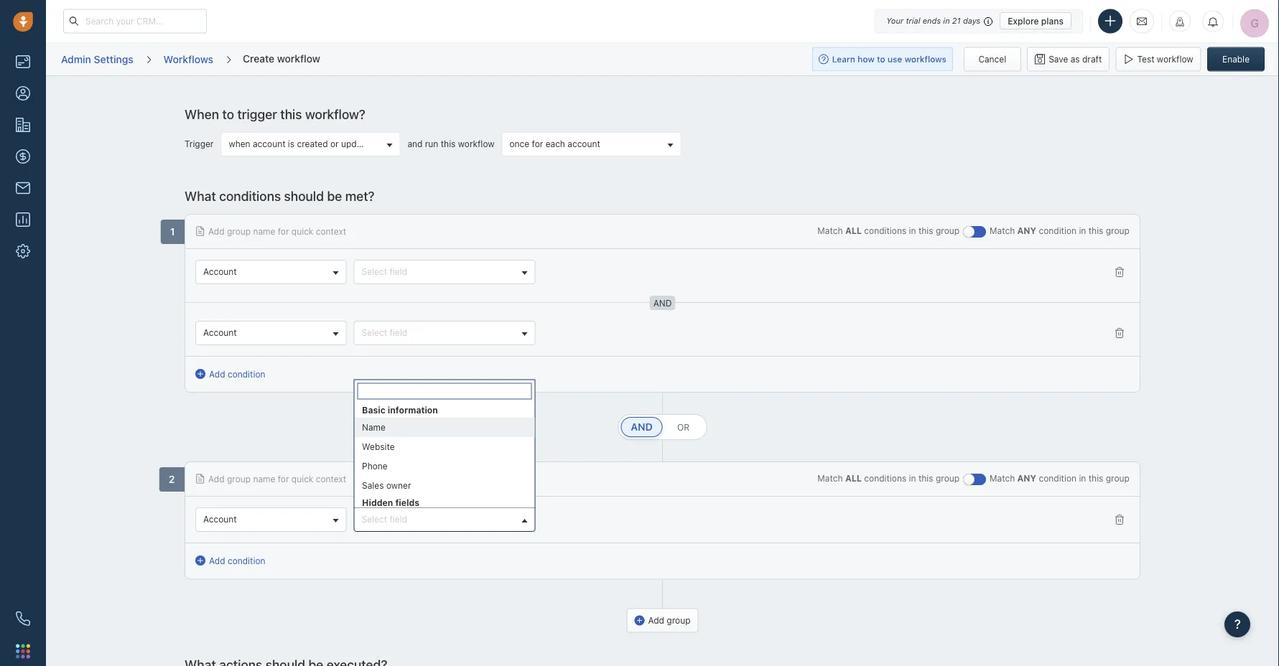 Task type: locate. For each thing, give the bounding box(es) containing it.
0 vertical spatial context
[[316, 227, 346, 237]]

1 vertical spatial all
[[845, 474, 862, 484]]

freshworks switcher image
[[16, 644, 30, 659]]

or link
[[663, 418, 704, 438]]

2 match all conditions in this group from the top
[[818, 474, 960, 484]]

add inside button
[[648, 616, 664, 626]]

3 select from the top
[[362, 515, 387, 525]]

0 vertical spatial select field button
[[354, 260, 536, 285]]

2 vertical spatial account button
[[195, 508, 347, 533]]

match
[[818, 226, 843, 236], [990, 226, 1015, 236], [818, 474, 843, 484], [990, 474, 1015, 484]]

name for first account 'button'
[[253, 227, 275, 237]]

2 vertical spatial field
[[390, 515, 407, 525]]

2 field from the top
[[390, 328, 407, 338]]

account right each
[[568, 139, 600, 149]]

add group name for quick context
[[208, 227, 346, 237], [208, 474, 346, 485]]

basic
[[362, 405, 385, 415]]

trigger
[[185, 139, 214, 149]]

test workflow button
[[1116, 47, 1201, 71]]

add condition
[[209, 370, 265, 380], [209, 556, 265, 566]]

quick down should
[[291, 227, 313, 237]]

group containing name
[[354, 418, 535, 495]]

cancel
[[978, 54, 1006, 64]]

1 vertical spatial context
[[316, 474, 346, 485]]

1 vertical spatial or
[[677, 423, 690, 433]]

0 vertical spatial conditions
[[219, 189, 281, 204]]

website option
[[354, 437, 535, 457]]

settings
[[94, 53, 133, 65]]

0 horizontal spatial or
[[330, 139, 339, 149]]

0 vertical spatial account
[[203, 267, 237, 277]]

1 add condition link from the top
[[195, 368, 265, 381]]

workflow for create workflow
[[277, 52, 320, 64]]

when
[[185, 107, 219, 122]]

your
[[886, 16, 904, 25]]

when account is created or updated
[[229, 139, 375, 149]]

workflow
[[277, 52, 320, 64], [1157, 54, 1193, 64], [458, 139, 495, 149]]

0 vertical spatial field
[[390, 267, 407, 277]]

1 vertical spatial field
[[390, 328, 407, 338]]

workflow right test
[[1157, 54, 1193, 64]]

1 vertical spatial add condition
[[209, 556, 265, 566]]

context left sales
[[316, 474, 346, 485]]

2 context from the top
[[316, 474, 346, 485]]

1 select field from the top
[[362, 267, 407, 277]]

0 vertical spatial add condition
[[209, 370, 265, 380]]

name for third account 'button'
[[253, 474, 275, 485]]

conditions
[[219, 189, 281, 204], [864, 226, 907, 236], [864, 474, 907, 484]]

or inside button
[[330, 139, 339, 149]]

0 horizontal spatial workflow
[[277, 52, 320, 64]]

what conditions should be met?
[[185, 189, 375, 204]]

and
[[408, 139, 423, 149], [631, 422, 653, 434], [632, 423, 651, 433]]

3 account button from the top
[[195, 508, 347, 533]]

select field button
[[354, 260, 536, 285], [354, 321, 536, 346]]

account
[[203, 267, 237, 277], [203, 328, 237, 338], [203, 515, 237, 525]]

1 match all conditions in this group from the top
[[818, 226, 960, 236]]

select field for third account 'button'
[[362, 515, 407, 525]]

select field inside dropdown button
[[362, 515, 407, 525]]

1 vertical spatial name
[[253, 474, 275, 485]]

0 vertical spatial add group name for quick context
[[208, 227, 346, 237]]

1 horizontal spatial or
[[677, 423, 690, 433]]

select field for second account 'button' from the bottom of the page
[[362, 328, 407, 338]]

this
[[280, 107, 302, 122], [441, 139, 456, 149], [919, 226, 933, 236], [1089, 226, 1103, 236], [919, 474, 933, 484], [1089, 474, 1103, 484]]

2 add condition from the top
[[209, 556, 265, 566]]

0 vertical spatial select
[[362, 267, 387, 277]]

0 vertical spatial match any condition in this group
[[990, 226, 1130, 236]]

any
[[1017, 226, 1036, 236], [1017, 474, 1036, 484]]

workflow right create
[[277, 52, 320, 64]]

select for first account 'button'
[[362, 267, 387, 277]]

2 name from the top
[[253, 474, 275, 485]]

1 vertical spatial match all conditions in this group
[[818, 474, 960, 484]]

email image
[[1137, 15, 1147, 27]]

1 vertical spatial select
[[362, 328, 387, 338]]

3 field from the top
[[390, 515, 407, 525]]

0 vertical spatial add condition link
[[195, 368, 265, 381]]

account
[[253, 139, 285, 149], [568, 139, 600, 149]]

1 select field button from the top
[[354, 260, 536, 285]]

workflow inside button
[[1157, 54, 1193, 64]]

2 horizontal spatial workflow
[[1157, 54, 1193, 64]]

create workflow
[[243, 52, 320, 64]]

match all conditions in this group for first account 'button'
[[818, 226, 960, 236]]

1 vertical spatial match any condition in this group
[[990, 474, 1130, 484]]

name
[[253, 227, 275, 237], [253, 474, 275, 485]]

1 vertical spatial quick
[[291, 474, 313, 485]]

or
[[330, 139, 339, 149], [677, 423, 690, 433]]

for for third account 'button'
[[278, 474, 289, 485]]

context
[[316, 227, 346, 237], [316, 474, 346, 485]]

0 vertical spatial all
[[845, 226, 862, 236]]

1 add group name for quick context from the top
[[208, 227, 346, 237]]

1 account from the left
[[253, 139, 285, 149]]

select field button for first account 'button'
[[354, 260, 536, 285]]

0 vertical spatial for
[[532, 139, 543, 149]]

list box
[[354, 403, 535, 667]]

1 vertical spatial add condition link
[[195, 555, 265, 568]]

explore
[[1008, 16, 1039, 26]]

enable button
[[1207, 47, 1265, 71]]

2 account from the left
[[568, 139, 600, 149]]

1 quick from the top
[[291, 227, 313, 237]]

all
[[845, 226, 862, 236], [845, 474, 862, 484]]

select
[[362, 267, 387, 277], [362, 328, 387, 338], [362, 515, 387, 525]]

2 vertical spatial for
[[278, 474, 289, 485]]

1 all from the top
[[845, 226, 862, 236]]

1 vertical spatial conditions
[[864, 226, 907, 236]]

run
[[425, 139, 438, 149]]

1 vertical spatial for
[[278, 227, 289, 237]]

match any condition in this group for first account 'button'
[[990, 226, 1130, 236]]

1 horizontal spatial account
[[568, 139, 600, 149]]

account left the 'is'
[[253, 139, 285, 149]]

1 context from the top
[[316, 227, 346, 237]]

2 vertical spatial select
[[362, 515, 387, 525]]

0 vertical spatial any
[[1017, 226, 1036, 236]]

add for second the add condition link from the top of the page
[[209, 556, 225, 566]]

option containing basic information
[[354, 403, 535, 495]]

2 select field button from the top
[[354, 321, 536, 346]]

select field button for second account 'button' from the bottom of the page
[[354, 321, 536, 346]]

1 field from the top
[[390, 267, 407, 277]]

0 vertical spatial account button
[[195, 260, 347, 285]]

0 vertical spatial select field
[[362, 267, 407, 277]]

1 account from the top
[[203, 267, 237, 277]]

or inside "link"
[[677, 423, 690, 433]]

add
[[208, 227, 224, 237], [209, 370, 225, 380], [208, 474, 224, 485], [209, 556, 225, 566], [648, 616, 664, 626]]

0 vertical spatial quick
[[291, 227, 313, 237]]

1 vertical spatial account button
[[195, 321, 347, 346]]

1 vertical spatial select field
[[362, 328, 407, 338]]

add group
[[648, 616, 691, 626]]

match any condition in this group
[[990, 226, 1130, 236], [990, 474, 1130, 484]]

2 vertical spatial select field
[[362, 515, 407, 525]]

2 vertical spatial account
[[203, 515, 237, 525]]

fields
[[395, 498, 419, 508]]

1 add condition from the top
[[209, 370, 265, 380]]

match all conditions in this group
[[818, 226, 960, 236], [818, 474, 960, 484]]

quick
[[291, 227, 313, 237], [291, 474, 313, 485]]

context down be
[[316, 227, 346, 237]]

and link
[[621, 418, 663, 438], [621, 418, 663, 438]]

group
[[185, 41, 1140, 82], [354, 418, 535, 495]]

add group name for quick context for first account 'button'
[[208, 227, 346, 237]]

field for second account 'button' from the bottom of the page
[[390, 328, 407, 338]]

None search field
[[357, 383, 532, 400]]

add condition link
[[195, 368, 265, 381], [195, 555, 265, 568]]

in
[[943, 16, 950, 25], [909, 226, 916, 236], [1079, 226, 1086, 236], [909, 474, 916, 484], [1079, 474, 1086, 484]]

0 vertical spatial match all conditions in this group
[[818, 226, 960, 236]]

select field
[[362, 267, 407, 277], [362, 328, 407, 338], [362, 515, 407, 525]]

hidden fields
[[362, 498, 419, 508]]

1 vertical spatial account
[[203, 328, 237, 338]]

1 vertical spatial any
[[1017, 474, 1036, 484]]

1 vertical spatial add group name for quick context
[[208, 474, 346, 485]]

2 match any condition in this group from the top
[[990, 474, 1130, 484]]

workflow left once
[[458, 139, 495, 149]]

2 select from the top
[[362, 328, 387, 338]]

save as draft
[[1049, 54, 1102, 64]]

2 all from the top
[[845, 474, 862, 484]]

quick left sales
[[291, 474, 313, 485]]

2 vertical spatial conditions
[[864, 474, 907, 484]]

1 name from the top
[[253, 227, 275, 237]]

option
[[354, 403, 535, 495]]

0 vertical spatial name
[[253, 227, 275, 237]]

group
[[936, 226, 960, 236], [1106, 226, 1130, 236], [227, 227, 251, 237], [936, 474, 960, 484], [1106, 474, 1130, 484], [227, 474, 251, 485], [667, 616, 691, 626]]

once for each account button
[[502, 133, 681, 157]]

for
[[532, 139, 543, 149], [278, 227, 289, 237], [278, 474, 289, 485]]

met?
[[345, 189, 375, 204]]

2 select field from the top
[[362, 328, 407, 338]]

account button
[[195, 260, 347, 285], [195, 321, 347, 346], [195, 508, 347, 533]]

when account is created or updated button
[[221, 133, 400, 157]]

select inside dropdown button
[[362, 515, 387, 525]]

test
[[1137, 54, 1155, 64]]

when to trigger this workflow?
[[185, 107, 365, 122]]

explore plans
[[1008, 16, 1064, 26]]

1 vertical spatial group
[[354, 418, 535, 495]]

1 match any condition in this group from the top
[[990, 226, 1130, 236]]

2 quick from the top
[[291, 474, 313, 485]]

Search your CRM... text field
[[63, 9, 207, 33]]

sales owner
[[362, 481, 411, 491]]

context for first account 'button'
[[316, 227, 346, 237]]

field inside select field dropdown button
[[390, 515, 407, 525]]

cancel button
[[964, 47, 1021, 71]]

select for second account 'button' from the bottom of the page
[[362, 328, 387, 338]]

be
[[327, 189, 342, 204]]

website
[[362, 442, 394, 452]]

1 select from the top
[[362, 267, 387, 277]]

1 vertical spatial select field button
[[354, 321, 536, 346]]

0 vertical spatial or
[[330, 139, 339, 149]]

created
[[297, 139, 328, 149]]

your trial ends in 21 days
[[886, 16, 981, 25]]

quick for third account 'button'
[[291, 474, 313, 485]]

0 vertical spatial group
[[185, 41, 1140, 82]]

add for add group button
[[648, 616, 664, 626]]

3 select field from the top
[[362, 515, 407, 525]]

0 horizontal spatial account
[[253, 139, 285, 149]]

sales
[[362, 481, 384, 491]]

enable
[[1222, 54, 1250, 64]]

field
[[390, 267, 407, 277], [390, 328, 407, 338], [390, 515, 407, 525]]

2 add group name for quick context from the top
[[208, 474, 346, 485]]

condition
[[1039, 226, 1077, 236], [228, 370, 265, 380], [1039, 474, 1077, 484], [228, 556, 265, 566]]



Task type: describe. For each thing, give the bounding box(es) containing it.
select field button
[[354, 508, 536, 533]]

days
[[963, 16, 981, 25]]

phone image
[[16, 612, 30, 626]]

admin settings link
[[60, 48, 134, 71]]

hidden
[[362, 498, 393, 508]]

save as draft button
[[1027, 47, 1110, 71]]

for for first account 'button'
[[278, 227, 289, 237]]

select field for first account 'button'
[[362, 267, 407, 277]]

phone element
[[9, 605, 37, 633]]

3 account from the top
[[203, 515, 237, 525]]

2 any from the top
[[1017, 474, 1036, 484]]

all for first account 'button'
[[845, 226, 862, 236]]

2 add condition link from the top
[[195, 555, 265, 568]]

when
[[229, 139, 250, 149]]

context for third account 'button'
[[316, 474, 346, 485]]

is
[[288, 139, 295, 149]]

trigger
[[237, 107, 277, 122]]

each
[[546, 139, 565, 149]]

phone option
[[354, 457, 535, 476]]

as
[[1071, 54, 1080, 64]]

information
[[387, 405, 438, 415]]

basic information
[[362, 405, 438, 415]]

1 any from the top
[[1017, 226, 1036, 236]]

21
[[952, 16, 961, 25]]

admin
[[61, 53, 91, 65]]

once for each account
[[510, 139, 600, 149]]

quick for first account 'button'
[[291, 227, 313, 237]]

add condition for second the add condition link from the top of the page
[[209, 556, 265, 566]]

owner
[[386, 481, 411, 491]]

test workflow
[[1137, 54, 1193, 64]]

add group name for quick context for third account 'button'
[[208, 474, 346, 485]]

create
[[243, 52, 274, 64]]

explore plans link
[[1000, 12, 1072, 29]]

match any condition in this group for third account 'button'
[[990, 474, 1130, 484]]

updated
[[341, 139, 375, 149]]

to
[[222, 107, 234, 122]]

trial
[[906, 16, 920, 25]]

workflow for test workflow
[[1157, 54, 1193, 64]]

2 account from the top
[[203, 328, 237, 338]]

add condition for 1st the add condition link
[[209, 370, 265, 380]]

select for third account 'button'
[[362, 515, 387, 525]]

for inside button
[[532, 139, 543, 149]]

workflows link
[[163, 48, 214, 71]]

all for third account 'button'
[[845, 474, 862, 484]]

list box containing basic information
[[354, 403, 535, 667]]

conditions for third account 'button'
[[864, 474, 907, 484]]

phone
[[362, 461, 387, 471]]

workflow?
[[305, 107, 365, 122]]

field for first account 'button'
[[390, 267, 407, 277]]

save
[[1049, 54, 1068, 64]]

admin settings
[[61, 53, 133, 65]]

conditions for first account 'button'
[[864, 226, 907, 236]]

group inside button
[[667, 616, 691, 626]]

1 account button from the top
[[195, 260, 347, 285]]

1 horizontal spatial workflow
[[458, 139, 495, 149]]

name option
[[354, 418, 535, 437]]

add for 1st the add condition link
[[209, 370, 225, 380]]

what
[[185, 189, 216, 204]]

name
[[362, 422, 385, 432]]

and run this workflow
[[408, 139, 495, 149]]

draft
[[1082, 54, 1102, 64]]

workflows
[[164, 53, 213, 65]]

ends
[[923, 16, 941, 25]]

should
[[284, 189, 324, 204]]

sales owner option
[[354, 476, 535, 495]]

plans
[[1041, 16, 1064, 26]]

once
[[510, 139, 529, 149]]

match all conditions in this group for third account 'button'
[[818, 474, 960, 484]]

2 account button from the top
[[195, 321, 347, 346]]

add group button
[[627, 609, 698, 633]]

field for third account 'button'
[[390, 515, 407, 525]]



Task type: vqa. For each thing, say whether or not it's contained in the screenshot.
field for 2nd Select field button from the top of the page
yes



